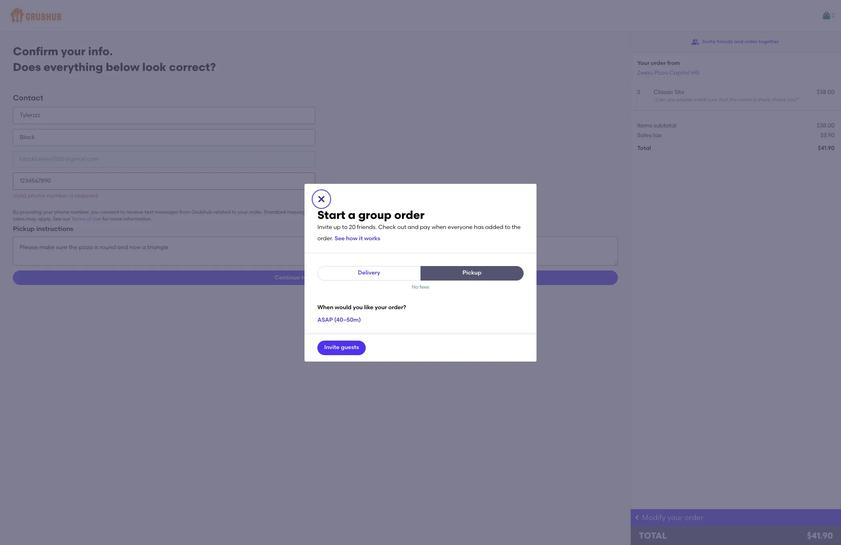 Task type: describe. For each thing, give the bounding box(es) containing it.
terms of use link
[[71, 216, 101, 222]]

providing
[[20, 209, 42, 215]]

start a group order invite up to 20 friends. check out and pay when everyone has added to the order.
[[318, 208, 521, 242]]

invite guests button
[[318, 340, 366, 355]]

text
[[145, 209, 154, 215]]

group
[[359, 208, 392, 222]]

invite friends and order together button
[[692, 35, 780, 49]]

invite for invite guests
[[325, 344, 340, 351]]

confirm your info. does everything below look correct?
[[13, 44, 216, 74]]

continue to payment method
[[275, 274, 356, 281]]

and inside start a group order invite up to 20 friends. check out and pay when everyone has added to the order.
[[408, 224, 419, 231]]

by
[[13, 209, 19, 215]]

order inside button
[[745, 39, 758, 44]]

terms
[[71, 216, 85, 222]]

classic
[[654, 89, 674, 95]]

your order from zeeks pizza capitol hill
[[638, 60, 700, 76]]

you inside by providing your phone number, you consent to receive text messages from grubhub related to your order. standard message rates may apply. see our
[[91, 209, 99, 215]]

1 " from the left
[[654, 97, 656, 102]]

information.
[[123, 216, 152, 222]]

everything
[[44, 60, 103, 74]]

1 vertical spatial is
[[69, 192, 73, 199]]

guests
[[341, 344, 359, 351]]

that
[[719, 97, 729, 102]]

to inside button
[[302, 274, 307, 281]]

$3.90
[[821, 132, 835, 139]]

start
[[318, 208, 346, 222]]

you!
[[788, 97, 798, 102]]

message
[[287, 209, 308, 215]]

out
[[398, 224, 407, 231]]

your right modify
[[668, 513, 683, 522]]

together
[[759, 39, 780, 44]]

order?
[[389, 304, 406, 311]]

method
[[335, 274, 356, 281]]

Last name text field
[[13, 129, 316, 146]]

is inside $38.00 " can you please make sure that the ranch is there, thank you! "
[[754, 97, 757, 102]]

info.
[[88, 44, 113, 58]]

check
[[379, 224, 396, 231]]

standard
[[264, 209, 286, 215]]

when would you like your order?
[[318, 304, 406, 311]]

2 inside button
[[832, 12, 835, 19]]

Pickup instructions text field
[[13, 237, 618, 266]]

order right modify
[[685, 513, 704, 522]]

number,
[[70, 209, 90, 215]]

related
[[214, 209, 231, 215]]

modify
[[643, 513, 666, 522]]

friends
[[717, 39, 734, 44]]

valid phone number is required alert
[[13, 192, 98, 199]]

pickup instructions
[[13, 225, 73, 232]]

confirm
[[13, 44, 58, 58]]

delivery
[[358, 269, 381, 276]]

when
[[318, 304, 334, 311]]

your
[[638, 60, 650, 67]]

number
[[47, 192, 68, 199]]

would
[[335, 304, 352, 311]]

for
[[102, 216, 109, 222]]

from inside your order from zeeks pizza capitol hill
[[668, 60, 681, 67]]

continue to payment method button
[[13, 271, 618, 285]]

pay
[[420, 224, 431, 231]]

classic stix
[[654, 89, 685, 95]]

asap (40–50m)
[[318, 317, 361, 323]]

does
[[13, 60, 41, 74]]

pizza
[[655, 69, 669, 76]]

see inside by providing your phone number, you consent to receive text messages from grubhub related to your order. standard message rates may apply. see our
[[53, 216, 61, 222]]

please
[[677, 97, 693, 102]]

20
[[349, 224, 356, 231]]

receive
[[126, 209, 143, 215]]

1 vertical spatial $41.90
[[808, 531, 834, 541]]

asap
[[318, 317, 333, 323]]

pickup for pickup instructions
[[13, 225, 35, 232]]

instructions
[[36, 225, 73, 232]]

more
[[110, 216, 122, 222]]

and inside button
[[735, 39, 744, 44]]

invite for invite friends and order together
[[703, 39, 716, 44]]

Phone telephone field
[[13, 173, 316, 190]]

2 " from the left
[[798, 97, 800, 102]]

see how it works button
[[335, 232, 381, 246]]

delivery button
[[318, 266, 421, 280]]

tax
[[654, 132, 662, 139]]

to right added
[[505, 224, 511, 231]]

apply.
[[38, 216, 52, 222]]

rates
[[13, 216, 25, 222]]

continue
[[275, 274, 300, 281]]



Task type: locate. For each thing, give the bounding box(es) containing it.
your right like
[[375, 304, 387, 311]]

order inside your order from zeeks pizza capitol hill
[[651, 60, 666, 67]]

$41.90
[[819, 145, 835, 152], [808, 531, 834, 541]]

0 horizontal spatial is
[[69, 192, 73, 199]]

and right the out
[[408, 224, 419, 231]]

total down modify
[[639, 531, 668, 541]]

0 horizontal spatial order.
[[249, 209, 263, 215]]

items subtotal
[[638, 122, 677, 129]]

your up everything
[[61, 44, 85, 58]]

up
[[334, 224, 341, 231]]

no
[[412, 284, 419, 290]]

make
[[694, 97, 707, 102]]

order. down start
[[318, 235, 334, 242]]

of
[[87, 216, 91, 222]]

added
[[486, 224, 504, 231]]

see left our
[[53, 216, 61, 222]]

$38.00 inside $38.00 " can you please make sure that the ranch is there, thank you! "
[[817, 89, 835, 95]]

invite inside button
[[325, 344, 340, 351]]

from left the grubhub
[[179, 209, 190, 215]]

to up more
[[120, 209, 125, 215]]

invite guests
[[325, 344, 359, 351]]

items
[[638, 122, 653, 129]]

0 vertical spatial and
[[735, 39, 744, 44]]

0 vertical spatial pickup
[[13, 225, 35, 232]]

1 horizontal spatial see
[[335, 235, 345, 242]]

invite left guests
[[325, 344, 340, 351]]

it
[[359, 235, 363, 242]]

fees
[[420, 284, 430, 290]]

0 vertical spatial 2
[[832, 12, 835, 19]]

0 vertical spatial phone
[[28, 192, 45, 199]]

2 $38.00 from the top
[[817, 122, 835, 129]]

order up pizza
[[651, 60, 666, 67]]

see down up
[[335, 235, 345, 242]]

the right added
[[512, 224, 521, 231]]

you inside $38.00 " can you please make sure that the ranch is there, thank you! "
[[668, 97, 676, 102]]

stix
[[675, 89, 685, 95]]

sure
[[708, 97, 718, 102]]

2 vertical spatial invite
[[325, 344, 340, 351]]

correct?
[[169, 60, 216, 74]]

see
[[53, 216, 61, 222], [335, 235, 345, 242]]

0 vertical spatial see
[[53, 216, 61, 222]]

consent
[[100, 209, 119, 215]]

0 horizontal spatial pickup
[[13, 225, 35, 232]]

1 vertical spatial invite
[[318, 224, 332, 231]]

you
[[668, 97, 676, 102], [91, 209, 99, 215], [353, 304, 363, 311]]

our
[[63, 216, 70, 222]]

2
[[832, 12, 835, 19], [638, 89, 641, 95]]

0 vertical spatial is
[[754, 97, 757, 102]]

2 button
[[822, 8, 835, 23]]

sales
[[638, 132, 652, 139]]

zeeks
[[638, 69, 653, 76]]

how
[[346, 235, 358, 242]]

$38.00 for $38.00
[[817, 122, 835, 129]]

valid
[[13, 192, 26, 199]]

1 horizontal spatial the
[[730, 97, 738, 102]]

people icon image
[[692, 38, 700, 46]]

see how it works
[[335, 235, 381, 242]]

look
[[142, 60, 166, 74]]

1 horizontal spatial you
[[353, 304, 363, 311]]

total down sales
[[638, 145, 652, 152]]

contact
[[13, 93, 43, 103]]

1 horizontal spatial is
[[754, 97, 757, 102]]

1 vertical spatial from
[[179, 209, 190, 215]]

messages
[[155, 209, 178, 215]]

0 horizontal spatial the
[[512, 224, 521, 231]]

from up zeeks pizza capitol hill "link"
[[668, 60, 681, 67]]

see inside see how it works button
[[335, 235, 345, 242]]

pickup for pickup
[[463, 269, 482, 276]]

to left payment
[[302, 274, 307, 281]]

1 vertical spatial total
[[639, 531, 668, 541]]

to left 20
[[342, 224, 348, 231]]

1 horizontal spatial order.
[[318, 235, 334, 242]]

to right related
[[232, 209, 237, 215]]

1 $38.00 from the top
[[817, 89, 835, 95]]

asap (40–50m) button
[[318, 313, 361, 328]]

2 vertical spatial you
[[353, 304, 363, 311]]

pickup button
[[421, 266, 524, 280]]

phone right valid
[[28, 192, 45, 199]]

0 vertical spatial $41.90
[[819, 145, 835, 152]]

svg image
[[317, 194, 327, 204]]

2 horizontal spatial you
[[668, 97, 676, 102]]

1 horizontal spatial "
[[798, 97, 800, 102]]

everyone
[[448, 224, 473, 231]]

is left there,
[[754, 97, 757, 102]]

from inside by providing your phone number, you consent to receive text messages from grubhub related to your order. standard message rates may apply. see our
[[179, 209, 190, 215]]

valid phone number is required
[[13, 192, 98, 199]]

your right related
[[238, 209, 248, 215]]

1 horizontal spatial phone
[[54, 209, 69, 215]]

order. inside start a group order invite up to 20 friends. check out and pay when everyone has added to the order.
[[318, 235, 334, 242]]

1 horizontal spatial and
[[735, 39, 744, 44]]

1 vertical spatial phone
[[54, 209, 69, 215]]

use
[[92, 216, 101, 222]]

zeeks pizza capitol hill link
[[638, 69, 700, 76]]

you down classic stix
[[668, 97, 676, 102]]

required
[[75, 192, 98, 199]]

your up apply.
[[43, 209, 53, 215]]

First name text field
[[13, 107, 316, 124]]

invite left up
[[318, 224, 332, 231]]

can
[[656, 97, 666, 102]]

0 vertical spatial from
[[668, 60, 681, 67]]

pickup inside button
[[463, 269, 482, 276]]

total
[[638, 145, 652, 152], [639, 531, 668, 541]]

sales tax
[[638, 132, 662, 139]]

0 horizontal spatial and
[[408, 224, 419, 231]]

1 vertical spatial the
[[512, 224, 521, 231]]

order. left standard
[[249, 209, 263, 215]]

no fees
[[412, 284, 430, 290]]

a
[[348, 208, 356, 222]]

order.
[[249, 209, 263, 215], [318, 235, 334, 242]]

" down classic
[[654, 97, 656, 102]]

pickup
[[13, 225, 35, 232], [463, 269, 482, 276]]

1 vertical spatial see
[[335, 235, 345, 242]]

1 vertical spatial $38.00
[[817, 122, 835, 129]]

grubhub
[[192, 209, 213, 215]]

and
[[735, 39, 744, 44], [408, 224, 419, 231]]

order up the out
[[395, 208, 425, 222]]

0 horizontal spatial from
[[179, 209, 190, 215]]

order inside start a group order invite up to 20 friends. check out and pay when everyone has added to the order.
[[395, 208, 425, 222]]

terms of use for more information.
[[71, 216, 152, 222]]

works
[[364, 235, 381, 242]]

you up use on the left
[[91, 209, 99, 215]]

0 vertical spatial invite
[[703, 39, 716, 44]]

0 vertical spatial the
[[730, 97, 738, 102]]

thank
[[773, 97, 787, 102]]

0 horizontal spatial you
[[91, 209, 99, 215]]

0 vertical spatial $38.00
[[817, 89, 835, 95]]

" right the thank
[[798, 97, 800, 102]]

the inside start a group order invite up to 20 friends. check out and pay when everyone has added to the order.
[[512, 224, 521, 231]]

may
[[26, 216, 36, 222]]

1 vertical spatial you
[[91, 209, 99, 215]]

0 vertical spatial you
[[668, 97, 676, 102]]

$38.00 for $38.00 " can you please make sure that the ranch is there, thank you! "
[[817, 89, 835, 95]]

capitol
[[670, 69, 690, 76]]

1 horizontal spatial 2
[[832, 12, 835, 19]]

0 horizontal spatial phone
[[28, 192, 45, 199]]

1 vertical spatial 2
[[638, 89, 641, 95]]

when
[[432, 224, 447, 231]]

1 vertical spatial pickup
[[463, 269, 482, 276]]

by providing your phone number, you consent to receive text messages from grubhub related to your order. standard message rates may apply. see our
[[13, 209, 308, 222]]

below
[[106, 60, 140, 74]]

0 vertical spatial total
[[638, 145, 652, 152]]

hill
[[692, 69, 700, 76]]

phone up our
[[54, 209, 69, 215]]

your
[[61, 44, 85, 58], [43, 209, 53, 215], [238, 209, 248, 215], [375, 304, 387, 311], [668, 513, 683, 522]]

like
[[364, 304, 374, 311]]

from
[[668, 60, 681, 67], [179, 209, 190, 215]]

phone inside by providing your phone number, you consent to receive text messages from grubhub related to your order. standard message rates may apply. see our
[[54, 209, 69, 215]]

1 vertical spatial order.
[[318, 235, 334, 242]]

payment
[[309, 274, 334, 281]]

order. inside by providing your phone number, you consent to receive text messages from grubhub related to your order. standard message rates may apply. see our
[[249, 209, 263, 215]]

invite
[[703, 39, 716, 44], [318, 224, 332, 231], [325, 344, 340, 351]]

invite right people icon
[[703, 39, 716, 44]]

and right the friends
[[735, 39, 744, 44]]

the right that
[[730, 97, 738, 102]]

the inside $38.00 " can you please make sure that the ranch is there, thank you! "
[[730, 97, 738, 102]]

0 horizontal spatial 2
[[638, 89, 641, 95]]

0 vertical spatial order.
[[249, 209, 263, 215]]

order
[[745, 39, 758, 44], [651, 60, 666, 67], [395, 208, 425, 222], [685, 513, 704, 522]]

main navigation navigation
[[0, 0, 842, 31]]

1 horizontal spatial pickup
[[463, 269, 482, 276]]

invite friends and order together
[[703, 39, 780, 44]]

phone
[[28, 192, 45, 199], [54, 209, 69, 215]]

subtotal
[[654, 122, 677, 129]]

your inside confirm your info. does everything below look correct?
[[61, 44, 85, 58]]

1 horizontal spatial from
[[668, 60, 681, 67]]

invite inside start a group order invite up to 20 friends. check out and pay when everyone has added to the order.
[[318, 224, 332, 231]]

invite inside button
[[703, 39, 716, 44]]

is right number
[[69, 192, 73, 199]]

order left 'together'
[[745, 39, 758, 44]]

0 horizontal spatial see
[[53, 216, 61, 222]]

there,
[[759, 97, 772, 102]]

friends.
[[357, 224, 377, 231]]

1 vertical spatial and
[[408, 224, 419, 231]]

0 horizontal spatial "
[[654, 97, 656, 102]]

ranch
[[739, 97, 753, 102]]

you left like
[[353, 304, 363, 311]]

modify your order
[[643, 513, 704, 522]]



Task type: vqa. For each thing, say whether or not it's contained in the screenshot.
5 tuna sushi and tuna roll 'BUTTON' at the top right of page
no



